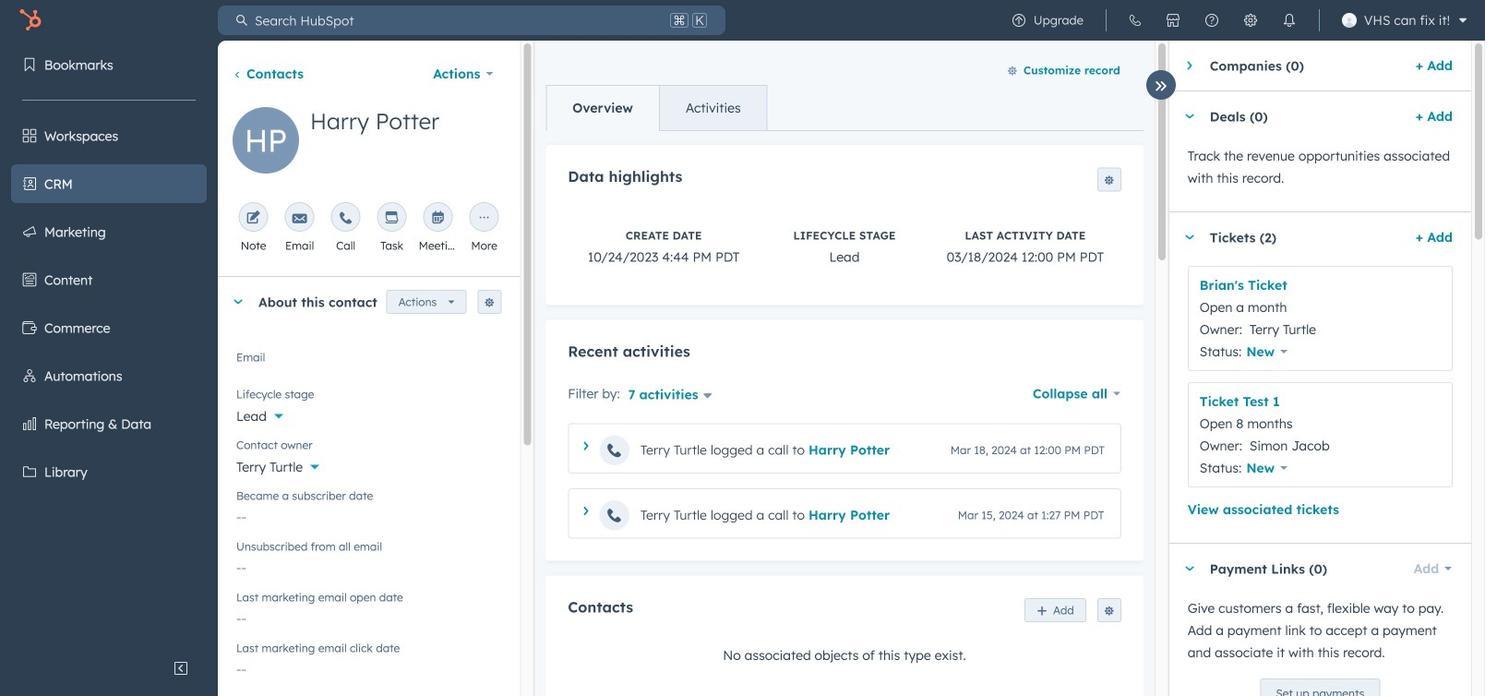 Task type: describe. For each thing, give the bounding box(es) containing it.
1 horizontal spatial caret image
[[584, 442, 588, 450]]

0 horizontal spatial caret image
[[233, 300, 244, 304]]

more activities, menu pop up image
[[477, 211, 492, 226]]

create a task image
[[385, 211, 399, 226]]

create an email image
[[292, 211, 307, 226]]

schedule a meeting image
[[431, 211, 446, 226]]

help image
[[1205, 13, 1220, 28]]

terry turtle image
[[1343, 13, 1357, 28]]

0 horizontal spatial menu
[[0, 41, 218, 650]]

marketplaces image
[[1166, 13, 1181, 28]]

2 -- text field from the top
[[236, 652, 502, 681]]

1 horizontal spatial menu
[[1000, 0, 1475, 41]]

notifications image
[[1283, 13, 1297, 28]]



Task type: vqa. For each thing, say whether or not it's contained in the screenshot.
bookmarks icon
yes



Task type: locate. For each thing, give the bounding box(es) containing it.
1 -- text field from the top
[[236, 550, 502, 580]]

0 vertical spatial -- text field
[[236, 550, 502, 580]]

2 horizontal spatial caret image
[[1185, 567, 1196, 571]]

settings image
[[1244, 13, 1259, 28]]

1 vertical spatial -- text field
[[236, 652, 502, 681]]

-- text field
[[236, 500, 502, 529], [236, 652, 502, 681]]

0 vertical spatial caret image
[[233, 300, 244, 304]]

2 vertical spatial caret image
[[1185, 567, 1196, 571]]

caret image
[[1188, 60, 1192, 71], [1185, 114, 1196, 119], [1185, 235, 1196, 240], [584, 507, 588, 515]]

2 -- text field from the top
[[236, 601, 502, 631]]

navigation
[[546, 85, 768, 131]]

1 vertical spatial -- text field
[[236, 601, 502, 631]]

make a phone call image
[[339, 211, 353, 226]]

manage card settings image
[[484, 298, 495, 309]]

0 vertical spatial -- text field
[[236, 500, 502, 529]]

1 vertical spatial caret image
[[584, 442, 588, 450]]

Search HubSpot search field
[[247, 6, 667, 35]]

caret image
[[233, 300, 244, 304], [584, 442, 588, 450], [1185, 567, 1196, 571]]

1 -- text field from the top
[[236, 500, 502, 529]]

menu
[[1000, 0, 1475, 41], [0, 41, 218, 650]]

create a note image
[[246, 211, 261, 226]]

bookmarks image
[[22, 57, 37, 72]]

-- text field
[[236, 550, 502, 580], [236, 601, 502, 631]]



